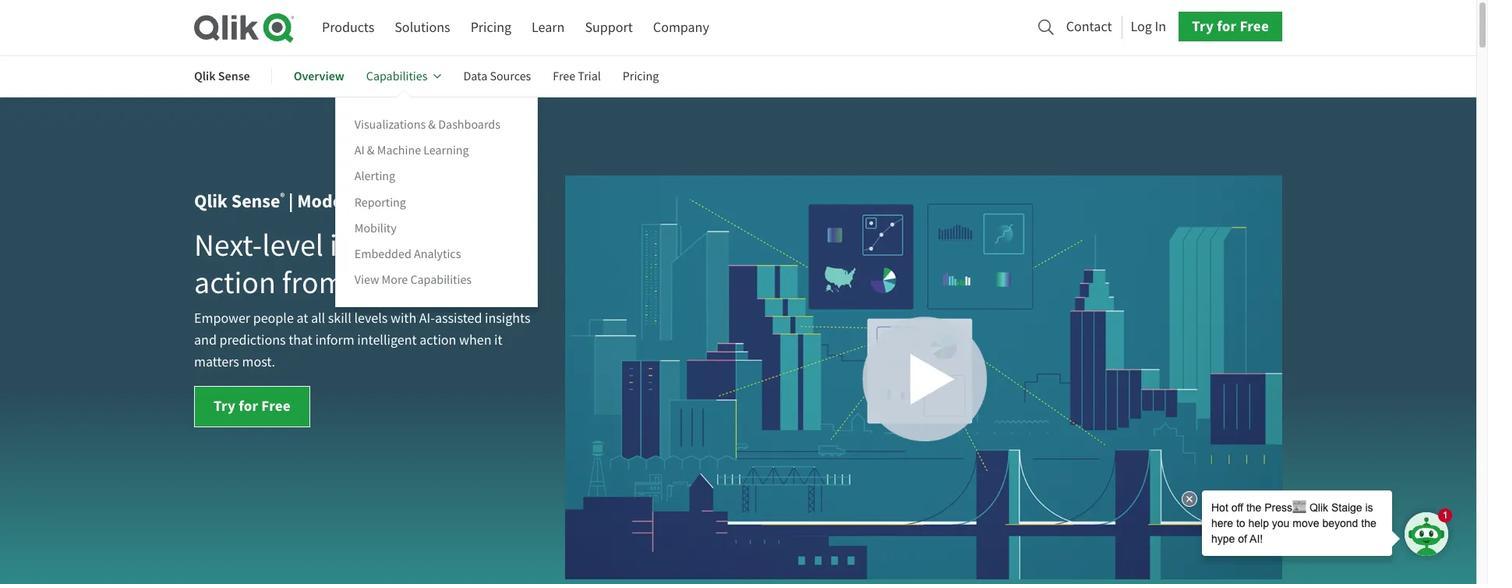 Task type: locate. For each thing, give the bounding box(es) containing it.
analytics down learning
[[416, 189, 492, 214]]

trial
[[578, 69, 601, 84]]

your
[[351, 263, 410, 303]]

qlik main element
[[322, 12, 1283, 42]]

1 vertical spatial sense
[[231, 189, 280, 214]]

1 vertical spatial try
[[214, 396, 236, 416]]

0 horizontal spatial try
[[214, 396, 236, 416]]

go to the home page. image
[[194, 12, 294, 43]]

0 vertical spatial action
[[194, 263, 276, 303]]

0 horizontal spatial try for free link
[[194, 386, 310, 427]]

for
[[1217, 17, 1237, 36], [239, 396, 258, 416]]

1 vertical spatial capabilities
[[410, 272, 472, 288]]

qlik
[[194, 68, 216, 84], [194, 189, 228, 214]]

free
[[1240, 17, 1269, 36], [553, 69, 576, 84], [261, 396, 291, 416]]

1 horizontal spatial try
[[1192, 17, 1214, 36]]

1 vertical spatial and
[[194, 331, 217, 349]]

1 vertical spatial pricing link
[[623, 58, 659, 95]]

0 vertical spatial sense
[[218, 68, 250, 84]]

assisted
[[435, 310, 482, 328]]

1 horizontal spatial &
[[428, 117, 436, 133]]

action down ai-
[[420, 331, 456, 349]]

modern
[[297, 189, 361, 214]]

action
[[194, 263, 276, 303], [420, 331, 456, 349]]

capabilities up ai-
[[410, 272, 472, 288]]

0 vertical spatial try
[[1192, 17, 1214, 36]]

0 horizontal spatial pricing link
[[471, 13, 512, 42]]

free for the right try for free link
[[1240, 17, 1269, 36]]

for right in
[[1217, 17, 1237, 36]]

sense inside qlik sense link
[[218, 68, 250, 84]]

1 vertical spatial action
[[420, 331, 456, 349]]

try for free
[[1192, 17, 1269, 36], [214, 396, 291, 416]]

menu bar
[[322, 13, 709, 42], [194, 58, 681, 307]]

0 horizontal spatial &
[[367, 143, 375, 159]]

free trial
[[553, 69, 601, 84]]

0 horizontal spatial try for free
[[214, 396, 291, 416]]

try for free link right in
[[1179, 12, 1283, 42]]

log
[[1131, 18, 1152, 36]]

qlik down the go to the home page. image
[[194, 68, 216, 84]]

that
[[289, 331, 313, 349]]

try right in
[[1192, 17, 1214, 36]]

try for free link
[[1179, 12, 1283, 42], [194, 386, 310, 427]]

2 qlik from the top
[[194, 189, 228, 214]]

qlik up "next-"
[[194, 189, 228, 214]]

try for free right in
[[1192, 17, 1269, 36]]

pricing right 'trial'
[[623, 69, 659, 84]]

solutions
[[395, 19, 450, 37]]

try for free link down most.
[[194, 386, 310, 427]]

for inside qlik main element
[[1217, 17, 1237, 36]]

sense for qlik sense
[[218, 68, 250, 84]]

1 vertical spatial free
[[553, 69, 576, 84]]

contact link
[[1067, 14, 1112, 40]]

0 vertical spatial free
[[1240, 17, 1269, 36]]

qlik sense
[[194, 68, 250, 84]]

1 vertical spatial &
[[367, 143, 375, 159]]

1 vertical spatial for
[[239, 396, 258, 416]]

predictions
[[219, 331, 286, 349]]

ai
[[355, 143, 365, 159]]

0 vertical spatial qlik
[[194, 68, 216, 84]]

0 horizontal spatial action
[[194, 263, 276, 303]]

1 horizontal spatial action
[[420, 331, 456, 349]]

analytics
[[416, 189, 492, 214], [414, 246, 461, 262]]

learn link
[[532, 13, 565, 42]]

for down most.
[[239, 396, 258, 416]]

qlik sense link
[[194, 58, 250, 95]]

pricing link right 'trial'
[[623, 58, 659, 95]]

view more capabilities link
[[355, 271, 472, 288]]

free inside qlik main element
[[1240, 17, 1269, 36]]

sense left |
[[231, 189, 280, 214]]

it
[[494, 331, 503, 349]]

analytics up data
[[414, 246, 461, 262]]

0 vertical spatial menu bar
[[322, 13, 709, 42]]

capabilities
[[366, 69, 428, 84], [410, 272, 472, 288]]

ai & machine learning link
[[355, 142, 469, 159]]

1 vertical spatial menu bar
[[194, 58, 681, 307]]

log in
[[1131, 18, 1167, 36]]

1 vertical spatial try for free link
[[194, 386, 310, 427]]

menu bar inside qlik main element
[[322, 13, 709, 42]]

empower
[[194, 310, 250, 328]]

try down matters
[[214, 396, 236, 416]]

1 horizontal spatial pricing link
[[623, 58, 659, 95]]

1 vertical spatial analytics
[[414, 246, 461, 262]]

cloud
[[364, 189, 412, 214]]

& up learning
[[428, 117, 436, 133]]

pricing link up data sources link
[[471, 13, 512, 42]]

machine
[[377, 143, 421, 159]]

pricing
[[471, 19, 512, 37], [623, 69, 659, 84]]

pricing link inside qlik main element
[[471, 13, 512, 42]]

with
[[391, 310, 417, 328]]

from
[[282, 263, 345, 303]]

support
[[585, 19, 633, 37]]

0 vertical spatial try for free
[[1192, 17, 1269, 36]]

watch video: qlik sense image
[[565, 175, 1283, 579]]

0 horizontal spatial free
[[261, 396, 291, 416]]

and up matters
[[194, 331, 217, 349]]

pricing link inside menu bar
[[623, 58, 659, 95]]

2 horizontal spatial free
[[1240, 17, 1269, 36]]

pricing up data sources link
[[471, 19, 512, 37]]

menu bar containing qlik sense
[[194, 58, 681, 307]]

1 vertical spatial pricing
[[623, 69, 659, 84]]

1 horizontal spatial for
[[1217, 17, 1237, 36]]

2 vertical spatial free
[[261, 396, 291, 416]]

for for the right try for free link
[[1217, 17, 1237, 36]]

1 vertical spatial try for free
[[214, 396, 291, 416]]

0 vertical spatial &
[[428, 117, 436, 133]]

&
[[428, 117, 436, 133], [367, 143, 375, 159]]

capabilities link
[[366, 58, 442, 95]]

capabilities menu
[[335, 97, 538, 307]]

0 vertical spatial pricing
[[471, 19, 512, 37]]

menu bar containing products
[[322, 13, 709, 42]]

learn
[[532, 19, 565, 37]]

try for free inside qlik main element
[[1192, 17, 1269, 36]]

more
[[382, 272, 408, 288]]

company
[[653, 19, 709, 37]]

& for visualizations
[[428, 117, 436, 133]]

reporting
[[355, 195, 406, 210]]

mobility
[[355, 220, 397, 236]]

capabilities up visualizations
[[366, 69, 428, 84]]

sense down the go to the home page. image
[[218, 68, 250, 84]]

try
[[1192, 17, 1214, 36], [214, 396, 236, 416]]

0 vertical spatial pricing link
[[471, 13, 512, 42]]

view
[[355, 272, 379, 288]]

and up view more capabilities link
[[425, 225, 475, 265]]

levels
[[354, 310, 388, 328]]

company link
[[653, 13, 709, 42]]

0 vertical spatial for
[[1217, 17, 1237, 36]]

& right ai
[[367, 143, 375, 159]]

0 horizontal spatial pricing
[[471, 19, 512, 37]]

and
[[425, 225, 475, 265], [194, 331, 217, 349]]

action up empower
[[194, 263, 276, 303]]

1 horizontal spatial and
[[425, 225, 475, 265]]

0 vertical spatial try for free link
[[1179, 12, 1283, 42]]

1 horizontal spatial try for free
[[1192, 17, 1269, 36]]

1 horizontal spatial free
[[553, 69, 576, 84]]

reporting link
[[355, 194, 406, 211]]

0 horizontal spatial for
[[239, 396, 258, 416]]

sense
[[218, 68, 250, 84], [231, 189, 280, 214]]

1 qlik from the top
[[194, 68, 216, 84]]

pricing link
[[471, 13, 512, 42], [623, 58, 659, 95]]

embedded analytics link
[[355, 245, 461, 263]]

try inside qlik main element
[[1192, 17, 1214, 36]]

try for free down most.
[[214, 396, 291, 416]]

1 vertical spatial qlik
[[194, 189, 228, 214]]



Task type: vqa. For each thing, say whether or not it's contained in the screenshot.
Visualizations and Dashboards Icon
no



Task type: describe. For each thing, give the bounding box(es) containing it.
mobility link
[[355, 220, 397, 237]]

view more capabilities
[[355, 272, 472, 288]]

alerting
[[355, 169, 395, 184]]

data sources link
[[463, 58, 531, 95]]

dashboards
[[438, 117, 501, 133]]

|
[[289, 189, 294, 214]]

0 horizontal spatial and
[[194, 331, 217, 349]]

inform
[[315, 331, 355, 349]]

data
[[416, 263, 474, 303]]

contact
[[1067, 18, 1112, 36]]

data sources
[[463, 69, 531, 84]]

qlik for qlik sense
[[194, 68, 216, 84]]

skill
[[328, 310, 352, 328]]

at
[[297, 310, 308, 328]]

free inside free trial link
[[553, 69, 576, 84]]

1 horizontal spatial try for free link
[[1179, 12, 1283, 42]]

visualizations & dashboards
[[355, 117, 501, 133]]

free trial link
[[553, 58, 601, 95]]

people
[[253, 310, 294, 328]]

®
[[280, 190, 285, 204]]

learning
[[424, 143, 469, 159]]

products
[[322, 19, 374, 37]]

alerting link
[[355, 168, 395, 185]]

next-level insight and action from your data empower people at all skill levels with ai-assisted insights and predictions that inform intelligent action when it matters most.
[[194, 225, 531, 371]]

data
[[463, 69, 488, 84]]

intelligent
[[357, 331, 417, 349]]

insight
[[330, 225, 418, 265]]

embedded analytics
[[355, 246, 461, 262]]

support link
[[585, 13, 633, 42]]

when
[[459, 331, 492, 349]]

0 vertical spatial capabilities
[[366, 69, 428, 84]]

sense for qlik sense ® | modern cloud analytics
[[231, 189, 280, 214]]

overview link
[[294, 58, 344, 95]]

ai-
[[419, 310, 435, 328]]

free for bottom try for free link
[[261, 396, 291, 416]]

level
[[262, 225, 324, 265]]

visualizations & dashboards link
[[355, 116, 501, 133]]

overview
[[294, 68, 344, 84]]

pricing inside qlik main element
[[471, 19, 512, 37]]

embedded
[[355, 246, 412, 262]]

next-
[[194, 225, 262, 265]]

qlik for qlik sense ® | modern cloud analytics
[[194, 189, 228, 214]]

in
[[1155, 18, 1167, 36]]

for for bottom try for free link
[[239, 396, 258, 416]]

qlik sense ® | modern cloud analytics
[[194, 189, 492, 214]]

products link
[[322, 13, 374, 42]]

1 horizontal spatial pricing
[[623, 69, 659, 84]]

ai & machine learning
[[355, 143, 469, 159]]

insights
[[485, 310, 531, 328]]

log in link
[[1131, 14, 1167, 40]]

matters
[[194, 353, 239, 371]]

& for ai
[[367, 143, 375, 159]]

analytics inside embedded analytics link
[[414, 246, 461, 262]]

visualizations
[[355, 117, 426, 133]]

sources
[[490, 69, 531, 84]]

0 vertical spatial analytics
[[416, 189, 492, 214]]

0 vertical spatial and
[[425, 225, 475, 265]]

capabilities inside menu
[[410, 272, 472, 288]]

solutions link
[[395, 13, 450, 42]]

most.
[[242, 353, 275, 371]]

all
[[311, 310, 325, 328]]



